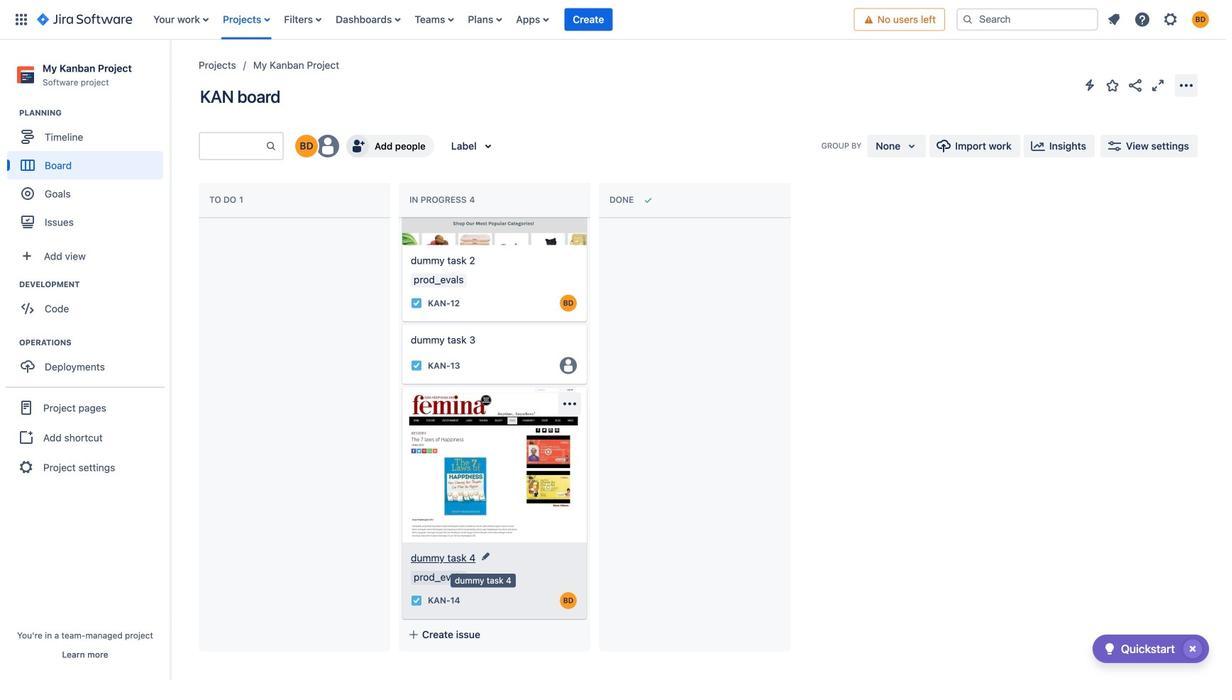 Task type: describe. For each thing, give the bounding box(es) containing it.
notifications image
[[1106, 11, 1123, 28]]

1 horizontal spatial list
[[1101, 7, 1218, 32]]

more actions image
[[1178, 77, 1195, 94]]

task image
[[411, 298, 422, 309]]

goal image
[[21, 187, 34, 200]]

import image
[[935, 138, 952, 155]]

heading for operations icon
[[19, 337, 170, 349]]

group for development icon
[[7, 279, 170, 327]]

group for operations icon
[[7, 337, 170, 385]]

2 create issue image from the top
[[392, 377, 409, 394]]

dismiss quickstart image
[[1181, 638, 1204, 661]]

Search this board text field
[[200, 133, 265, 159]]

in progress element
[[409, 195, 478, 205]]

enter full screen image
[[1150, 77, 1167, 94]]

sidebar navigation image
[[155, 57, 186, 85]]

to do element
[[209, 195, 246, 205]]

primary element
[[9, 0, 854, 39]]

0 horizontal spatial list
[[146, 0, 854, 39]]

1 task image from the top
[[411, 360, 422, 371]]

heading for development icon
[[19, 279, 170, 290]]

add people image
[[349, 138, 366, 155]]



Task type: locate. For each thing, give the bounding box(es) containing it.
1 create issue image from the top
[[392, 315, 409, 332]]

task image
[[411, 360, 422, 371], [411, 595, 422, 607]]

0 vertical spatial create issue image
[[392, 315, 409, 332]]

planning image
[[2, 104, 19, 121]]

list
[[146, 0, 854, 39], [1101, 7, 1218, 32]]

0 vertical spatial task image
[[411, 360, 422, 371]]

2 vertical spatial heading
[[19, 337, 170, 349]]

sidebar element
[[0, 40, 170, 680]]

create issue image
[[392, 315, 409, 332], [392, 377, 409, 394]]

check image
[[1101, 641, 1118, 658]]

more actions for kan-14 dummy task 4 image
[[561, 395, 578, 413]]

heading for planning icon
[[19, 107, 170, 119]]

3 heading from the top
[[19, 337, 170, 349]]

operations image
[[2, 334, 19, 351]]

group
[[7, 107, 170, 241], [7, 279, 170, 327], [7, 337, 170, 385], [6, 387, 165, 488]]

None search field
[[957, 8, 1098, 31]]

banner
[[0, 0, 1226, 40]]

1 heading from the top
[[19, 107, 170, 119]]

1 vertical spatial heading
[[19, 279, 170, 290]]

automations menu button icon image
[[1081, 77, 1098, 94]]

2 heading from the top
[[19, 279, 170, 290]]

1 vertical spatial task image
[[411, 595, 422, 607]]

2 task image from the top
[[411, 595, 422, 607]]

development image
[[2, 276, 19, 293]]

appswitcher icon image
[[13, 11, 30, 28]]

1 vertical spatial create issue image
[[392, 377, 409, 394]]

search image
[[962, 14, 974, 25]]

your profile and settings image
[[1192, 11, 1209, 28]]

tooltip
[[451, 574, 516, 588]]

0 vertical spatial heading
[[19, 107, 170, 119]]

heading
[[19, 107, 170, 119], [19, 279, 170, 290], [19, 337, 170, 349]]

settings image
[[1162, 11, 1179, 28]]

jira software image
[[37, 11, 132, 28], [37, 11, 132, 28]]

star kan board image
[[1104, 77, 1121, 94]]

Search field
[[957, 8, 1098, 31]]

list item
[[564, 0, 613, 39]]

help image
[[1134, 11, 1151, 28]]

view settings image
[[1106, 138, 1123, 155]]

group for planning icon
[[7, 107, 170, 241]]

edit summary image
[[480, 551, 491, 562]]



Task type: vqa. For each thing, say whether or not it's contained in the screenshot.
second Heading from the bottom of the Sidebar element
yes



